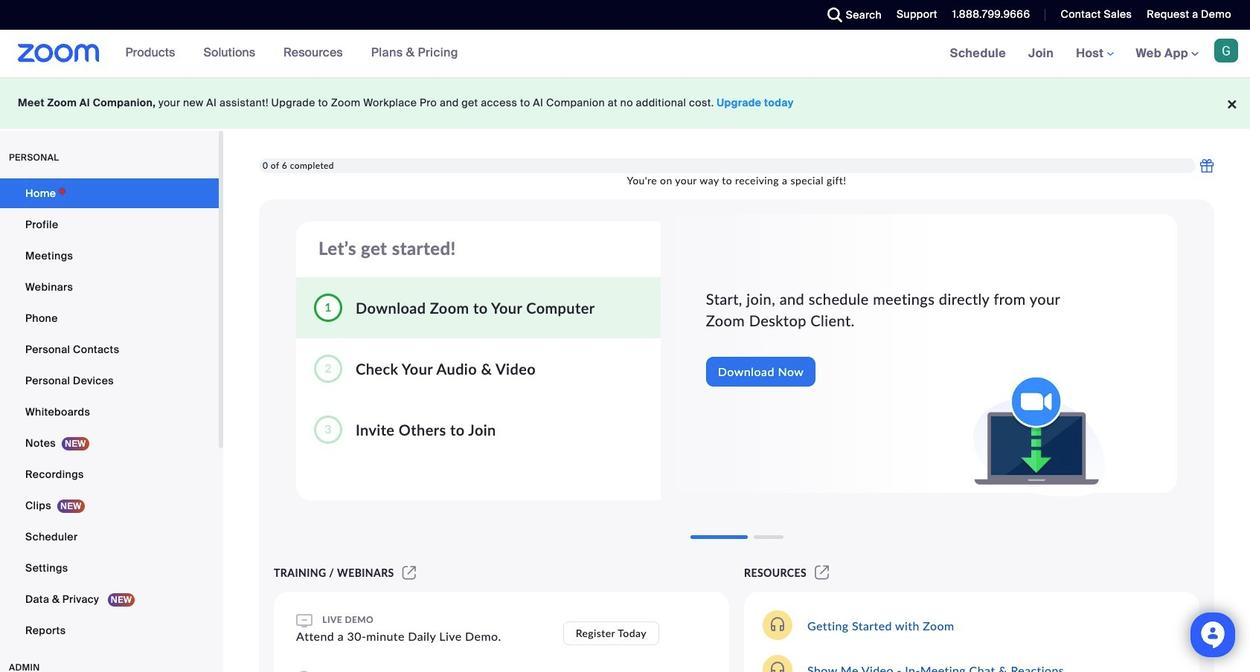 Task type: locate. For each thing, give the bounding box(es) containing it.
footer
[[0, 77, 1250, 129]]

profile picture image
[[1215, 39, 1238, 63]]

banner
[[0, 30, 1250, 78]]

window new image
[[400, 567, 418, 580]]

meetings navigation
[[939, 30, 1250, 78]]

zoom logo image
[[18, 44, 99, 63]]

window new image
[[813, 567, 832, 580]]



Task type: describe. For each thing, give the bounding box(es) containing it.
product information navigation
[[114, 30, 470, 77]]

personal menu menu
[[0, 179, 219, 647]]



Task type: vqa. For each thing, say whether or not it's contained in the screenshot.
Personal Menu menu
yes



